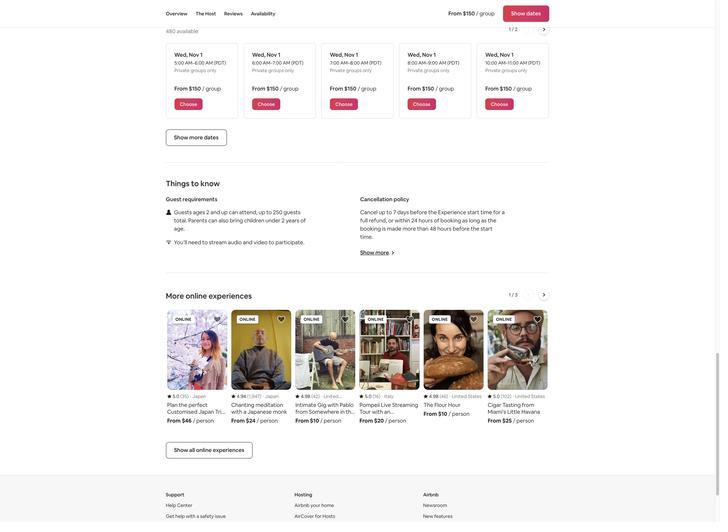 Task type: describe. For each thing, give the bounding box(es) containing it.
up inside cancel up to 7 days before the experience start time for a full refund, or within 24 hours of booking as long as the booking is made more than 48 hours before the start time.
[[379, 209, 385, 216]]

private for wed, nov 1 10:00 am–11:00 am (pdt) private groups only
[[485, 67, 501, 74]]

to inside cancel up to 7 days before the experience start time for a full refund, or within 24 hours of booking as long as the booking is made more than 48 hours before the start time.
[[387, 209, 392, 216]]

days
[[397, 209, 409, 216]]

save this experience image for from $46 / person
[[213, 316, 221, 324]]

wed, for wed, nov 1 10:00 am–11:00 am (pdt) private groups only
[[485, 51, 499, 59]]

4.94 ( 1,947 )
[[237, 394, 261, 400]]

) for 4.98 ( 46 )
[[447, 394, 448, 400]]

cigar tasting from miami's little havana group
[[488, 310, 548, 425]]

person for 5.0 ( 102 )
[[517, 418, 534, 425]]

safety
[[200, 514, 214, 520]]

1 horizontal spatial available
[[214, 16, 244, 26]]

from $10 / person for 42
[[295, 418, 341, 425]]

the
[[196, 11, 204, 17]]

(pdt) for wed, nov 1 7:00 am–8:00 am (pdt) private groups only
[[369, 60, 381, 66]]

hosting
[[295, 492, 312, 499]]

save this experience image for from $10 / person
[[341, 316, 350, 324]]

rating 5.0 out of 5; 35 reviews image
[[167, 394, 189, 400]]

years
[[286, 217, 299, 225]]

get help with a safety issue
[[166, 514, 226, 520]]

0 vertical spatial before
[[410, 209, 427, 216]]

japan for from $46 / person
[[193, 394, 206, 400]]

1 left 3
[[509, 292, 511, 298]]

guest
[[166, 196, 181, 203]]

rating 4.98 out of 5; 46 reviews image
[[424, 394, 448, 400]]

private for wed, nov 1 6:00 am–7:00 am (pdt) private groups only
[[252, 67, 267, 74]]

aircover for hosts link
[[295, 514, 335, 520]]

save this experience image for from $25 / person
[[534, 316, 542, 324]]

get help with a safety issue link
[[166, 514, 226, 520]]

than
[[417, 226, 429, 233]]

center
[[177, 503, 192, 509]]

· for from $24 / person
[[263, 394, 264, 400]]

from
[[195, 16, 212, 26]]

5.0 for $25
[[493, 394, 500, 400]]

wed, for wed, nov 1 5:00 am–6:00 am (pdt) private groups only
[[174, 51, 188, 59]]

5.0 ( 102 )
[[493, 394, 511, 400]]

show more link
[[360, 250, 395, 257]]

$10 for 42
[[310, 418, 319, 425]]

intimate gig with pablo from somewhere in the world group
[[295, 310, 355, 425]]

rating 4.94 out of 5; 1,947 reviews image
[[231, 394, 261, 400]]

private for wed, nov 1 7:00 am–8:00 am (pdt) private groups only
[[330, 67, 345, 74]]

) for 5.0 ( 35 )
[[187, 394, 189, 400]]

from $150 / group for wed, nov 1 7:00 am–8:00 am (pdt) private groups only
[[330, 85, 376, 92]]

host
[[205, 11, 216, 17]]

1 vertical spatial before
[[453, 226, 470, 233]]

from inside the flour hour group
[[424, 411, 437, 418]]

480
[[166, 28, 176, 35]]

$150 for wed, nov 1 6:00 am–7:00 am (pdt) private groups only
[[267, 85, 279, 92]]

group for wed, nov 1 5:00 am–6:00 am (pdt) private groups only
[[206, 85, 221, 92]]

you'll
[[174, 239, 187, 246]]

· japan for $24
[[263, 394, 279, 400]]

to right the 'need'
[[202, 239, 208, 246]]

pompeii live streaming tour with an archaeologist group
[[360, 310, 420, 425]]

from $25 / person
[[488, 418, 534, 425]]

show for show more
[[360, 250, 374, 257]]

things to know
[[166, 179, 220, 189]]

$46
[[182, 418, 192, 425]]

(pdt) for wed, nov 1 8:00 am–9:00 am (pdt) private groups only
[[447, 60, 459, 66]]

· for from $25 / person
[[513, 394, 514, 400]]

bring
[[230, 217, 243, 225]]

1 horizontal spatial the
[[471, 226, 479, 233]]

5.0 for $20
[[365, 394, 372, 400]]

reviews
[[224, 11, 243, 17]]

wed, nov 1 7:00 am–8:00 am (pdt) private groups only
[[330, 51, 381, 74]]

support
[[166, 492, 184, 499]]

1,947
[[249, 394, 260, 400]]

experience
[[438, 209, 466, 216]]

total.
[[174, 217, 187, 225]]

cancellation
[[360, 196, 393, 203]]

wed, nov 1 8:00 am–9:00 am (pdt) private groups only
[[408, 51, 459, 74]]

from $10 / person for 46
[[424, 411, 470, 418]]

24
[[411, 217, 418, 225]]

policy
[[394, 196, 409, 203]]

2 as from the left
[[481, 217, 487, 225]]

wed, for wed, nov 1 8:00 am–9:00 am (pdt) private groups only
[[408, 51, 421, 59]]

video
[[254, 239, 268, 246]]

of inside guests ages 2 and up can attend, up to 250 guests total. parents can also bring children under 2 years of age.
[[301, 217, 306, 225]]

rating 5.0 out of 5; 16 reviews image
[[360, 394, 380, 400]]

48
[[430, 226, 436, 233]]

16
[[374, 394, 379, 400]]

more online experiences
[[166, 292, 252, 301]]

wed, for wed, nov 1 7:00 am–8:00 am (pdt) private groups only
[[330, 51, 343, 59]]

am for wed, nov 1 8:00 am–9:00 am (pdt) private groups only
[[439, 60, 446, 66]]

to left know
[[191, 179, 199, 189]]

guest requirements
[[166, 196, 217, 203]]

reviews button
[[224, 0, 243, 27]]

help
[[166, 503, 176, 509]]

8:00
[[408, 60, 417, 66]]

1 vertical spatial experiences
[[213, 447, 244, 454]]

1 vertical spatial hours
[[437, 226, 452, 233]]

2 for /
[[515, 26, 518, 33]]

help center
[[166, 503, 192, 509]]

am–6:00
[[185, 60, 204, 66]]

rating 5.0 out of 5; 102 reviews image
[[488, 394, 511, 400]]

availability button
[[251, 0, 275, 27]]

$150 for wed, nov 1 8:00 am–9:00 am (pdt) private groups only
[[422, 85, 434, 92]]

person for 4.94 ( 1,947 )
[[260, 418, 278, 425]]

2 horizontal spatial the
[[488, 217, 496, 225]]

made
[[387, 226, 401, 233]]

group for wed, nov 1 10:00 am–11:00 am (pdt) private groups only
[[517, 85, 532, 92]]

1 up from the left
[[221, 209, 228, 216]]

united for from $25 / person
[[515, 394, 530, 400]]

show for show more dates
[[174, 134, 188, 141]]

250
[[273, 209, 282, 216]]

from $24 / person
[[231, 418, 278, 425]]

show more
[[360, 250, 389, 257]]

only for wed, nov 1 8:00 am–9:00 am (pdt) private groups only
[[440, 67, 450, 74]]

42
[[313, 394, 318, 400]]

show all online experiences link
[[166, 443, 253, 459]]

( for 46
[[440, 394, 441, 400]]

cancel up to 7 days before the experience start time for a full refund, or within 24 hours of booking as long as the booking is made more than 48 hours before the start time.
[[360, 209, 505, 241]]

a inside cancel up to 7 days before the experience start time for a full refund, or within 24 hours of booking as long as the booking is made more than 48 hours before the start time.
[[502, 209, 505, 216]]

time.
[[360, 234, 373, 241]]

help center link
[[166, 503, 192, 509]]

nov for wed, nov 1 6:00 am–7:00 am (pdt) private groups only
[[267, 51, 277, 59]]

features
[[434, 514, 453, 520]]

know
[[200, 179, 220, 189]]

$150 for wed, nov 1 10:00 am–11:00 am (pdt) private groups only
[[500, 85, 512, 92]]

$24
[[246, 418, 256, 425]]

states for from $25 / person
[[531, 394, 545, 400]]

save this experience image for from $24 / person
[[277, 316, 286, 324]]

availability
[[251, 11, 275, 17]]

( for 1,947
[[247, 394, 249, 400]]

rating 4.98 out of 5; 42 reviews image
[[295, 394, 320, 400]]

more for show more dates
[[189, 134, 203, 141]]

/ inside the flour hour group
[[449, 411, 451, 418]]

private for wed, nov 1 8:00 am–9:00 am (pdt) private groups only
[[408, 67, 423, 74]]

with
[[186, 514, 195, 520]]

airbnb your home
[[295, 503, 334, 509]]

35
[[182, 394, 187, 400]]

/ inside cigar tasting from miami's little havana group
[[513, 418, 515, 425]]

stream
[[209, 239, 227, 246]]

long
[[469, 217, 480, 225]]

· inside the "intimate gig with pablo from somewhere in the world" group
[[321, 394, 322, 400]]

only for wed, nov 1 10:00 am–11:00 am (pdt) private groups only
[[518, 67, 527, 74]]

more for show more
[[376, 250, 389, 257]]

more inside cancel up to 7 days before the experience start time for a full refund, or within 24 hours of booking as long as the booking is made more than 48 hours before the start time.
[[403, 226, 416, 233]]

show all online experiences
[[174, 447, 244, 454]]

italy
[[384, 394, 394, 400]]

0 vertical spatial online
[[186, 292, 207, 301]]

) for 4.94 ( 1,947 )
[[260, 394, 261, 400]]

save this experience image for from $10 / person
[[470, 316, 478, 324]]

plan the perfect customised japan trip with local expert group
[[167, 310, 227, 425]]

groups for wed, nov 1 5:00 am–6:00 am (pdt) private groups only
[[191, 67, 206, 74]]

wed, nov 1 6:00 am–7:00 am (pdt) private groups only
[[252, 51, 303, 74]]

the host
[[196, 11, 216, 17]]

groups for wed, nov 1 7:00 am–8:00 am (pdt) private groups only
[[346, 67, 362, 74]]

2 for ages
[[206, 209, 209, 216]]



Task type: vqa. For each thing, say whether or not it's contained in the screenshot.
the bottom make
no



Task type: locate. For each thing, give the bounding box(es) containing it.
4 am from the left
[[439, 60, 446, 66]]

wed, up 7:00
[[330, 51, 343, 59]]

$10 down the 46
[[438, 411, 447, 418]]

5 wed, from the left
[[485, 51, 499, 59]]

from $150 / group for wed, nov 1 8:00 am–9:00 am (pdt) private groups only
[[408, 85, 454, 92]]

0 vertical spatial the
[[428, 209, 437, 216]]

5.0 inside pompeii live streaming tour with an archaeologist group
[[365, 394, 372, 400]]

0 horizontal spatial united
[[452, 394, 467, 400]]

group for wed, nov 1 7:00 am–8:00 am (pdt) private groups only
[[361, 85, 376, 92]]

2
[[515, 26, 518, 33], [206, 209, 209, 216], [282, 217, 285, 225]]

1 wed, from the left
[[174, 51, 188, 59]]

0 vertical spatial a
[[502, 209, 505, 216]]

within
[[395, 217, 410, 225]]

7:00
[[330, 60, 339, 66]]

things
[[166, 179, 190, 189]]

airbnb up 'newsroom'
[[423, 492, 439, 499]]

1 horizontal spatial airbnb
[[423, 492, 439, 499]]

wed, up 6:00
[[252, 51, 266, 59]]

am inside the wed, nov 1 10:00 am–11:00 am (pdt) private groups only
[[520, 60, 527, 66]]

dates inside the show dates 'link'
[[526, 10, 541, 17]]

4 ) from the left
[[379, 394, 380, 400]]

0 horizontal spatial hours
[[419, 217, 433, 225]]

2 · from the left
[[263, 394, 264, 400]]

(pdt) right am–9:00
[[447, 60, 459, 66]]

2 save this experience image from the left
[[406, 316, 414, 324]]

and left video
[[243, 239, 253, 246]]

1 · united states from the left
[[450, 394, 482, 400]]

6 · from the left
[[513, 394, 514, 400]]

private down 6:00
[[252, 67, 267, 74]]

0 horizontal spatial of
[[301, 217, 306, 225]]

booking
[[440, 217, 461, 225], [360, 226, 381, 233]]

· japan inside the chanting meditation with a japanese monk "group"
[[263, 394, 279, 400]]

private down 10:00
[[485, 67, 501, 74]]

japan for from $24 / person
[[265, 394, 279, 400]]

save this experience image
[[213, 316, 221, 324], [277, 316, 286, 324], [470, 316, 478, 324], [534, 316, 542, 324]]

3
[[515, 292, 518, 298]]

wed, inside wed, nov 1 7:00 am–8:00 am (pdt) private groups only
[[330, 51, 343, 59]]

booking down experience
[[440, 217, 461, 225]]

united inside cigar tasting from miami's little havana group
[[515, 394, 530, 400]]

1 vertical spatial available
[[177, 28, 198, 35]]

show inside 'link'
[[511, 10, 525, 17]]

groups for wed, nov 1 6:00 am–7:00 am (pdt) private groups only
[[268, 67, 284, 74]]

0 horizontal spatial save this experience image
[[341, 316, 350, 324]]

1 horizontal spatial dates
[[246, 16, 266, 26]]

of right the years
[[301, 217, 306, 225]]

0 horizontal spatial dates
[[204, 134, 219, 141]]

1 / 3
[[509, 292, 518, 298]]

airbnb
[[423, 492, 439, 499], [295, 503, 309, 509]]

2 ) from the left
[[260, 394, 261, 400]]

before down long
[[453, 226, 470, 233]]

new
[[423, 514, 433, 520]]

states right 102
[[531, 394, 545, 400]]

from $10 / person down the 46
[[424, 411, 470, 418]]

wed, inside the wed, nov 1 10:00 am–11:00 am (pdt) private groups only
[[485, 51, 499, 59]]

japan right 1,947
[[265, 394, 279, 400]]

3 only from the left
[[363, 67, 372, 74]]

under
[[266, 217, 280, 225]]

chanting meditation with a japanese monk group
[[231, 310, 291, 425]]

0 vertical spatial airbnb
[[423, 492, 439, 499]]

from $20 / person
[[360, 418, 406, 425]]

4 (pdt) from the left
[[447, 60, 459, 66]]

only inside wed, nov 1 7:00 am–8:00 am (pdt) private groups only
[[363, 67, 372, 74]]

6 ( from the left
[[501, 394, 502, 400]]

help
[[175, 514, 185, 520]]

and inside guests ages 2 and up can attend, up to 250 guests total. parents can also bring children under 2 years of age.
[[211, 209, 220, 216]]

(pdt)
[[214, 60, 226, 66], [291, 60, 303, 66], [369, 60, 381, 66], [447, 60, 459, 66], [528, 60, 540, 66]]

2 down the show dates 'link'
[[515, 26, 518, 33]]

groups down am–11:00
[[502, 67, 517, 74]]

start up long
[[467, 209, 479, 216]]

wed, up 10:00
[[485, 51, 499, 59]]

1 up am–6:00
[[200, 51, 203, 59]]

groups inside wed, nov 1 7:00 am–8:00 am (pdt) private groups only
[[346, 67, 362, 74]]

all
[[189, 447, 195, 454]]

4 private from the left
[[408, 67, 423, 74]]

from inside the chanting meditation with a japanese monk "group"
[[231, 418, 245, 425]]

the down long
[[471, 226, 479, 233]]

only for wed, nov 1 5:00 am–6:00 am (pdt) private groups only
[[207, 67, 216, 74]]

5 (pdt) from the left
[[528, 60, 540, 66]]

show more dates link
[[166, 130, 227, 146]]

am inside wed, nov 1 5:00 am–6:00 am (pdt) private groups only
[[205, 60, 213, 66]]

2 horizontal spatial 5.0
[[493, 394, 500, 400]]

3 · from the left
[[321, 394, 322, 400]]

· for from $46 / person
[[190, 394, 191, 400]]

3 groups from the left
[[346, 67, 362, 74]]

wed, inside wed, nov 1 6:00 am–7:00 am (pdt) private groups only
[[252, 51, 266, 59]]

$150 for wed, nov 1 5:00 am–6:00 am (pdt) private groups only
[[189, 85, 201, 92]]

wed, up 5:00
[[174, 51, 188, 59]]

· inside cigar tasting from miami's little havana group
[[513, 394, 514, 400]]

groups down am–6:00
[[191, 67, 206, 74]]

for inside cancel up to 7 days before the experience start time for a full refund, or within 24 hours of booking as long as the booking is made more than 48 hours before the start time.
[[493, 209, 501, 216]]

4 groups from the left
[[424, 67, 439, 74]]

· for from $10 / person
[[450, 394, 451, 400]]

you'll need to stream audio and video to participate.
[[174, 239, 305, 246]]

1 groups from the left
[[191, 67, 206, 74]]

0 horizontal spatial before
[[410, 209, 427, 216]]

) inside plan the perfect customised japan trip with local expert group
[[187, 394, 189, 400]]

2 only from the left
[[285, 67, 294, 74]]

participate.
[[276, 239, 305, 246]]

2 right ages on the left
[[206, 209, 209, 216]]

· united states inside the flour hour group
[[450, 394, 482, 400]]

1 vertical spatial more
[[403, 226, 416, 233]]

1 save this experience image from the left
[[213, 316, 221, 324]]

online right the all
[[196, 447, 212, 454]]

4.98 for 4.98 ( 42 )
[[301, 394, 310, 400]]

to inside guests ages 2 and up can attend, up to 250 guests total. parents can also bring children under 2 years of age.
[[266, 209, 272, 216]]

3 wed, from the left
[[330, 51, 343, 59]]

· inside plan the perfect customised japan trip with local expert group
[[190, 394, 191, 400]]

4.94
[[237, 394, 246, 400]]

am right am–6:00
[[205, 60, 213, 66]]

groups for wed, nov 1 10:00 am–11:00 am (pdt) private groups only
[[502, 67, 517, 74]]

hours up than at the right of the page
[[419, 217, 433, 225]]

more inside show more dates link
[[189, 134, 203, 141]]

to left 7
[[387, 209, 392, 216]]

2 save this experience image from the left
[[277, 316, 286, 324]]

from
[[448, 10, 462, 17], [174, 85, 188, 92], [252, 85, 265, 92], [330, 85, 343, 92], [408, 85, 421, 92], [485, 85, 499, 92], [424, 411, 437, 418], [167, 418, 181, 425], [231, 418, 245, 425], [295, 418, 309, 425], [360, 418, 373, 425], [488, 418, 501, 425]]

experiences
[[209, 292, 252, 301], [213, 447, 244, 454]]

aircover
[[295, 514, 314, 520]]

nov inside the wed, nov 1 10:00 am–11:00 am (pdt) private groups only
[[500, 51, 510, 59]]

1 vertical spatial a
[[197, 514, 199, 520]]

4.98 left 42
[[301, 394, 310, 400]]

from $150 / group for wed, nov 1 10:00 am–11:00 am (pdt) private groups only
[[485, 85, 532, 92]]

5.0 left 16
[[365, 394, 372, 400]]

am right am–9:00
[[439, 60, 446, 66]]

or
[[388, 217, 394, 225]]

1 horizontal spatial from $10 / person
[[424, 411, 470, 418]]

2 groups from the left
[[268, 67, 284, 74]]

1 horizontal spatial up
[[259, 209, 265, 216]]

nov up am–7:00
[[267, 51, 277, 59]]

0 horizontal spatial start
[[467, 209, 479, 216]]

private inside the wed, nov 1 10:00 am–11:00 am (pdt) private groups only
[[485, 67, 501, 74]]

children
[[244, 217, 264, 225]]

states inside the flour hour group
[[468, 394, 482, 400]]

before up the "24"
[[410, 209, 427, 216]]

from $10 / person inside the flour hour group
[[424, 411, 470, 418]]

to
[[191, 179, 199, 189], [266, 209, 272, 216], [387, 209, 392, 216], [202, 239, 208, 246], [269, 239, 274, 246]]

parents
[[188, 217, 207, 225]]

for
[[493, 209, 501, 216], [315, 514, 321, 520]]

save this experience image inside plan the perfect customised japan trip with local expert group
[[213, 316, 221, 324]]

nov up am–8:00
[[344, 51, 355, 59]]

person inside plan the perfect customised japan trip with local expert group
[[196, 418, 214, 425]]

5 ) from the left
[[447, 394, 448, 400]]

0 vertical spatial 2
[[515, 26, 518, 33]]

4 wed, from the left
[[408, 51, 421, 59]]

· right 16
[[382, 394, 383, 400]]

united right 102
[[515, 394, 530, 400]]

a right time
[[502, 209, 505, 216]]

wed, inside wed, nov 1 5:00 am–6:00 am (pdt) private groups only
[[174, 51, 188, 59]]

1 ) from the left
[[187, 394, 189, 400]]

private for wed, nov 1 5:00 am–6:00 am (pdt) private groups only
[[174, 67, 190, 74]]

(pdt) inside wed, nov 1 5:00 am–6:00 am (pdt) private groups only
[[214, 60, 226, 66]]

person for 5.0 ( 35 )
[[196, 418, 214, 425]]

1 5.0 from the left
[[173, 394, 179, 400]]

from inside plan the perfect customised japan trip with local expert group
[[167, 418, 181, 425]]

save this experience image inside cigar tasting from miami's little havana group
[[534, 316, 542, 324]]

6 ) from the left
[[510, 394, 511, 400]]

0 horizontal spatial · japan
[[190, 394, 206, 400]]

5.0 ( 35 )
[[173, 394, 189, 400]]

nov up am–11:00
[[500, 51, 510, 59]]

2 ( from the left
[[247, 394, 249, 400]]

person inside pompeii live streaming tour with an archaeologist group
[[389, 418, 406, 425]]

0 horizontal spatial from $10 / person
[[295, 418, 341, 425]]

5 · from the left
[[450, 394, 451, 400]]

) inside cigar tasting from miami's little havana group
[[510, 394, 511, 400]]

( inside pompeii live streaming tour with an archaeologist group
[[373, 394, 374, 400]]

0 horizontal spatial more
[[189, 134, 203, 141]]

before
[[410, 209, 427, 216], [453, 226, 470, 233]]

/ inside the "intimate gig with pablo from somewhere in the world" group
[[320, 418, 323, 425]]

· united states for from $10 / person
[[450, 394, 482, 400]]

get
[[166, 514, 174, 520]]

cancel
[[360, 209, 378, 216]]

nov inside wed, nov 1 8:00 am–9:00 am (pdt) private groups only
[[422, 51, 432, 59]]

to left 250
[[266, 209, 272, 216]]

· united states right the 46
[[450, 394, 482, 400]]

4.98 left the 46
[[429, 394, 439, 400]]

$20
[[374, 418, 384, 425]]

1 ( from the left
[[180, 394, 182, 400]]

group for wed, nov 1 6:00 am–7:00 am (pdt) private groups only
[[284, 85, 299, 92]]

0 horizontal spatial states
[[468, 394, 482, 400]]

1 · japan from the left
[[190, 394, 206, 400]]

5 private from the left
[[485, 67, 501, 74]]

audio
[[228, 239, 242, 246]]

groups inside wed, nov 1 5:00 am–6:00 am (pdt) private groups only
[[191, 67, 206, 74]]

from $46 / person
[[167, 418, 214, 425]]

states left the rating 5.0 out of 5; 102 reviews image
[[468, 394, 482, 400]]

2 horizontal spatial up
[[379, 209, 385, 216]]

· united states right 102
[[513, 394, 545, 400]]

1 horizontal spatial a
[[502, 209, 505, 216]]

only inside wed, nov 1 8:00 am–9:00 am (pdt) private groups only
[[440, 67, 450, 74]]

united
[[452, 394, 467, 400], [515, 394, 530, 400]]

(pdt) inside wed, nov 1 6:00 am–7:00 am (pdt) private groups only
[[291, 60, 303, 66]]

( for 16
[[373, 394, 374, 400]]

1 vertical spatial the
[[488, 217, 496, 225]]

1 inside wed, nov 1 8:00 am–9:00 am (pdt) private groups only
[[434, 51, 436, 59]]

1 up am–8:00
[[356, 51, 358, 59]]

· italy
[[382, 394, 394, 400]]

) for 4.98 ( 42 )
[[318, 394, 320, 400]]

2 left the years
[[282, 217, 285, 225]]

save this experience image for from $20 / person
[[406, 316, 414, 324]]

( for 35
[[180, 394, 182, 400]]

the flour hour group
[[424, 310, 484, 418]]

3 5.0 from the left
[[493, 394, 500, 400]]

am for wed, nov 1 10:00 am–11:00 am (pdt) private groups only
[[520, 60, 527, 66]]

· right the 46
[[450, 394, 451, 400]]

only
[[207, 67, 216, 74], [285, 67, 294, 74], [363, 67, 372, 74], [440, 67, 450, 74], [518, 67, 527, 74]]

from $150 / group for wed, nov 1 5:00 am–6:00 am (pdt) private groups only
[[174, 85, 221, 92]]

private
[[174, 67, 190, 74], [252, 67, 267, 74], [330, 67, 345, 74], [408, 67, 423, 74], [485, 67, 501, 74]]

only inside wed, nov 1 5:00 am–6:00 am (pdt) private groups only
[[207, 67, 216, 74]]

(pdt) for wed, nov 1 5:00 am–6:00 am (pdt) private groups only
[[214, 60, 226, 66]]

wed, nov 1 5:00 am–6:00 am (pdt) private groups only
[[174, 51, 226, 74]]

0 vertical spatial for
[[493, 209, 501, 216]]

5 nov from the left
[[500, 51, 510, 59]]

/ inside pompeii live streaming tour with an archaeologist group
[[385, 418, 387, 425]]

) inside the flour hour group
[[447, 394, 448, 400]]

3 ) from the left
[[318, 394, 320, 400]]

1 horizontal spatial · united states
[[513, 394, 545, 400]]

only inside wed, nov 1 6:00 am–7:00 am (pdt) private groups only
[[285, 67, 294, 74]]

up up the refund,
[[379, 209, 385, 216]]

· right 42
[[321, 394, 322, 400]]

person inside cigar tasting from miami's little havana group
[[517, 418, 534, 425]]

1 only from the left
[[207, 67, 216, 74]]

(pdt) right am–11:00
[[528, 60, 540, 66]]

show for show dates
[[511, 10, 525, 17]]

· right 1,947
[[263, 394, 264, 400]]

1 save this experience image from the left
[[341, 316, 350, 324]]

1 horizontal spatial $10
[[438, 411, 447, 418]]

3 private from the left
[[330, 67, 345, 74]]

1 (pdt) from the left
[[214, 60, 226, 66]]

united for from $10 / person
[[452, 394, 467, 400]]

groups down am–9:00
[[424, 67, 439, 74]]

· united states for from $25 / person
[[513, 394, 545, 400]]

nov for wed, nov 1 8:00 am–9:00 am (pdt) private groups only
[[422, 51, 432, 59]]

united inside the flour hour group
[[452, 394, 467, 400]]

· japan for $46
[[190, 394, 206, 400]]

hosts
[[323, 514, 335, 520]]

1 horizontal spatial more
[[376, 250, 389, 257]]

2 states from the left
[[531, 394, 545, 400]]

3 (pdt) from the left
[[369, 60, 381, 66]]

4.98 inside the flour hour group
[[429, 394, 439, 400]]

2 japan from the left
[[265, 394, 279, 400]]

0 vertical spatial experiences
[[209, 292, 252, 301]]

$150 for wed, nov 1 7:00 am–8:00 am (pdt) private groups only
[[344, 85, 356, 92]]

3 nov from the left
[[344, 51, 355, 59]]

1 vertical spatial can
[[208, 217, 217, 225]]

from $150 / group for wed, nov 1 6:00 am–7:00 am (pdt) private groups only
[[252, 85, 299, 92]]

am–8:00
[[340, 60, 360, 66]]

0 vertical spatial more
[[189, 134, 203, 141]]

hours right "48" on the top
[[437, 226, 452, 233]]

japan inside "group"
[[265, 394, 279, 400]]

0 vertical spatial available
[[214, 16, 244, 26]]

group for wed, nov 1 8:00 am–9:00 am (pdt) private groups only
[[439, 85, 454, 92]]

· inside the chanting meditation with a japanese monk "group"
[[263, 394, 264, 400]]

1 horizontal spatial 5.0
[[365, 394, 372, 400]]

1 horizontal spatial booking
[[440, 217, 461, 225]]

0 horizontal spatial for
[[315, 514, 321, 520]]

) inside the "intimate gig with pablo from somewhere in the world" group
[[318, 394, 320, 400]]

your
[[311, 503, 320, 509]]

1 for wed, nov 1 8:00 am–9:00 am (pdt) private groups only
[[434, 51, 436, 59]]

4.98
[[301, 394, 310, 400], [429, 394, 439, 400]]

states inside cigar tasting from miami's little havana group
[[531, 394, 545, 400]]

5:00
[[174, 60, 184, 66]]

1 horizontal spatial and
[[243, 239, 253, 246]]

full
[[360, 217, 368, 225]]

up
[[221, 209, 228, 216], [259, 209, 265, 216], [379, 209, 385, 216]]

$25
[[502, 418, 512, 425]]

$10 for 46
[[438, 411, 447, 418]]

1 horizontal spatial of
[[434, 217, 439, 225]]

2 private from the left
[[252, 67, 267, 74]]

am right am–8:00
[[361, 60, 368, 66]]

) inside the chanting meditation with a japanese monk "group"
[[260, 394, 261, 400]]

1 vertical spatial for
[[315, 514, 321, 520]]

2 5.0 from the left
[[365, 394, 372, 400]]

nov
[[189, 51, 199, 59], [267, 51, 277, 59], [344, 51, 355, 59], [422, 51, 432, 59], [500, 51, 510, 59]]

1 up am–11:00
[[511, 51, 514, 59]]

5 groups from the left
[[502, 67, 517, 74]]

online right more
[[186, 292, 207, 301]]

am–11:00
[[498, 60, 519, 66]]

1 vertical spatial start
[[481, 226, 493, 233]]

1 for wed, nov 1 10:00 am–11:00 am (pdt) private groups only
[[511, 51, 514, 59]]

1 japan from the left
[[193, 394, 206, 400]]

1 horizontal spatial as
[[481, 217, 487, 225]]

5.0 for $46
[[173, 394, 179, 400]]

(pdt) right am–8:00
[[369, 60, 381, 66]]

attend,
[[239, 209, 257, 216]]

$10 down 42
[[310, 418, 319, 425]]

new features
[[423, 514, 453, 520]]

0 horizontal spatial japan
[[193, 394, 206, 400]]

wed, inside wed, nov 1 8:00 am–9:00 am (pdt) private groups only
[[408, 51, 421, 59]]

states for from $10 / person
[[468, 394, 482, 400]]

the up "48" on the top
[[428, 209, 437, 216]]

the down time
[[488, 217, 496, 225]]

·
[[190, 394, 191, 400], [263, 394, 264, 400], [321, 394, 322, 400], [382, 394, 383, 400], [450, 394, 451, 400], [513, 394, 514, 400]]

3 save this experience image from the left
[[470, 316, 478, 324]]

am for wed, nov 1 6:00 am–7:00 am (pdt) private groups only
[[283, 60, 290, 66]]

show more dates
[[174, 134, 219, 141]]

0 horizontal spatial 5.0
[[173, 394, 179, 400]]

· right 102
[[513, 394, 514, 400]]

person for 5.0 ( 16 )
[[389, 418, 406, 425]]

6:00
[[252, 60, 262, 66]]

1 united from the left
[[452, 394, 467, 400]]

ages
[[193, 209, 205, 216]]

4 ( from the left
[[373, 394, 374, 400]]

can left also
[[208, 217, 217, 225]]

3 am from the left
[[361, 60, 368, 66]]

the
[[428, 209, 437, 216], [488, 217, 496, 225], [471, 226, 479, 233]]

1 nov from the left
[[189, 51, 199, 59]]

0 horizontal spatial · united states
[[450, 394, 482, 400]]

4 only from the left
[[440, 67, 450, 74]]

0 vertical spatial hours
[[419, 217, 433, 225]]

0 vertical spatial booking
[[440, 217, 461, 225]]

of up "48" on the top
[[434, 217, 439, 225]]

private down 5:00
[[174, 67, 190, 74]]

0 horizontal spatial 4.98
[[301, 394, 310, 400]]

102
[[502, 394, 510, 400]]

wed, nov 1 10:00 am–11:00 am (pdt) private groups only
[[485, 51, 540, 74]]

1 horizontal spatial can
[[229, 209, 238, 216]]

can
[[229, 209, 238, 216], [208, 217, 217, 225]]

2 vertical spatial 2
[[282, 217, 285, 225]]

need
[[188, 239, 201, 246]]

nov up am–6:00
[[189, 51, 199, 59]]

0 horizontal spatial available
[[177, 28, 198, 35]]

(pdt) for wed, nov 1 6:00 am–7:00 am (pdt) private groups only
[[291, 60, 303, 66]]

· united states inside cigar tasting from miami's little havana group
[[513, 394, 545, 400]]

dates inside show more dates link
[[204, 134, 219, 141]]

2 vertical spatial more
[[376, 250, 389, 257]]

1 am from the left
[[205, 60, 213, 66]]

private down 7:00
[[330, 67, 345, 74]]

from $10 / person down 42
[[295, 418, 341, 425]]

2 · japan from the left
[[263, 394, 279, 400]]

private down 8:00
[[408, 67, 423, 74]]

only for wed, nov 1 6:00 am–7:00 am (pdt) private groups only
[[285, 67, 294, 74]]

of inside cancel up to 7 days before the experience start time for a full refund, or within 24 hours of booking as long as the booking is made more than 48 hours before the start time.
[[434, 217, 439, 225]]

up up children
[[259, 209, 265, 216]]

nov inside wed, nov 1 6:00 am–7:00 am (pdt) private groups only
[[267, 51, 277, 59]]

46
[[441, 394, 447, 400]]

· right 35
[[190, 394, 191, 400]]

is
[[382, 226, 386, 233]]

person inside the chanting meditation with a japanese monk "group"
[[260, 418, 278, 425]]

1 horizontal spatial hours
[[437, 226, 452, 233]]

0 vertical spatial can
[[229, 209, 238, 216]]

nov up am–9:00
[[422, 51, 432, 59]]

( inside the chanting meditation with a japanese monk "group"
[[247, 394, 249, 400]]

private inside wed, nov 1 8:00 am–9:00 am (pdt) private groups only
[[408, 67, 423, 74]]

0 horizontal spatial the
[[428, 209, 437, 216]]

1 for wed, nov 1 7:00 am–8:00 am (pdt) private groups only
[[356, 51, 358, 59]]

groups down am–7:00
[[268, 67, 284, 74]]

1 private from the left
[[174, 67, 190, 74]]

5 only from the left
[[518, 67, 527, 74]]

groups inside wed, nov 1 8:00 am–9:00 am (pdt) private groups only
[[424, 67, 439, 74]]

age.
[[174, 226, 185, 233]]

1 / 2
[[509, 26, 518, 33]]

available
[[214, 16, 244, 26], [177, 28, 198, 35]]

a right with
[[197, 514, 199, 520]]

am for wed, nov 1 5:00 am–6:00 am (pdt) private groups only
[[205, 60, 213, 66]]

and up also
[[211, 209, 220, 216]]

airbnb for airbnb your home
[[295, 503, 309, 509]]

choose from available dates 480 available
[[166, 16, 266, 35]]

2 up from the left
[[259, 209, 265, 216]]

$150
[[463, 10, 475, 17], [189, 85, 201, 92], [267, 85, 279, 92], [344, 85, 356, 92], [422, 85, 434, 92], [500, 85, 512, 92]]

japan inside group
[[193, 394, 206, 400]]

start down time
[[481, 226, 493, 233]]

/
[[476, 10, 478, 17], [512, 26, 514, 33], [202, 85, 205, 92], [280, 85, 282, 92], [358, 85, 360, 92], [436, 85, 438, 92], [513, 85, 516, 92], [512, 292, 514, 298], [449, 411, 451, 418], [193, 418, 195, 425], [257, 418, 259, 425], [320, 418, 323, 425], [385, 418, 387, 425], [513, 418, 515, 425]]

· japan right 1,947
[[263, 394, 279, 400]]

show for show all online experiences
[[174, 447, 188, 454]]

5.0 inside cigar tasting from miami's little havana group
[[493, 394, 500, 400]]

person for 4.98 ( 46 )
[[452, 411, 470, 418]]

$10 inside the "intimate gig with pablo from somewhere in the world" group
[[310, 418, 319, 425]]

only inside the wed, nov 1 10:00 am–11:00 am (pdt) private groups only
[[518, 67, 527, 74]]

person inside the "intimate gig with pablo from somewhere in the world" group
[[324, 418, 341, 425]]

1 inside wed, nov 1 6:00 am–7:00 am (pdt) private groups only
[[278, 51, 280, 59]]

· japan inside plan the perfect customised japan trip with local expert group
[[190, 394, 206, 400]]

1 of from the left
[[301, 217, 306, 225]]

1 vertical spatial and
[[243, 239, 253, 246]]

1 inside the wed, nov 1 10:00 am–11:00 am (pdt) private groups only
[[511, 51, 514, 59]]

1 vertical spatial online
[[196, 447, 212, 454]]

nov for wed, nov 1 10:00 am–11:00 am (pdt) private groups only
[[500, 51, 510, 59]]

2 horizontal spatial more
[[403, 226, 416, 233]]

5.0 ( 16 )
[[365, 394, 380, 400]]

as down time
[[481, 217, 487, 225]]

1 horizontal spatial save this experience image
[[406, 316, 414, 324]]

· inside the flour hour group
[[450, 394, 451, 400]]

1 vertical spatial airbnb
[[295, 503, 309, 509]]

3 up from the left
[[379, 209, 385, 216]]

wed, for wed, nov 1 6:00 am–7:00 am (pdt) private groups only
[[252, 51, 266, 59]]

7
[[393, 209, 396, 216]]

groups inside wed, nov 1 6:00 am–7:00 am (pdt) private groups only
[[268, 67, 284, 74]]

united right the 46
[[452, 394, 467, 400]]

as
[[462, 217, 468, 225], [481, 217, 487, 225]]

1 for wed, nov 1 5:00 am–6:00 am (pdt) private groups only
[[200, 51, 203, 59]]

$10 inside the flour hour group
[[438, 411, 447, 418]]

from inside pompeii live streaming tour with an archaeologist group
[[360, 418, 373, 425]]

5 ( from the left
[[440, 394, 441, 400]]

1 states from the left
[[468, 394, 482, 400]]

2 nov from the left
[[267, 51, 277, 59]]

)
[[187, 394, 189, 400], [260, 394, 261, 400], [318, 394, 320, 400], [379, 394, 380, 400], [447, 394, 448, 400], [510, 394, 511, 400]]

2 wed, from the left
[[252, 51, 266, 59]]

save this experience image
[[341, 316, 350, 324], [406, 316, 414, 324]]

0 horizontal spatial can
[[208, 217, 217, 225]]

0 vertical spatial start
[[467, 209, 479, 216]]

airbnb for airbnb
[[423, 492, 439, 499]]

choose
[[166, 16, 193, 26]]

2 · united states from the left
[[513, 394, 545, 400]]

/ inside the chanting meditation with a japanese monk "group"
[[257, 418, 259, 425]]

2 vertical spatial the
[[471, 226, 479, 233]]

0 horizontal spatial $10
[[310, 418, 319, 425]]

(pdt) inside the wed, nov 1 10:00 am–11:00 am (pdt) private groups only
[[528, 60, 540, 66]]

can up bring
[[229, 209, 238, 216]]

groups for wed, nov 1 8:00 am–9:00 am (pdt) private groups only
[[424, 67, 439, 74]]

2 4.98 from the left
[[429, 394, 439, 400]]

up up also
[[221, 209, 228, 216]]

4 save this experience image from the left
[[534, 316, 542, 324]]

1 vertical spatial booking
[[360, 226, 381, 233]]

( inside the flour hour group
[[440, 394, 441, 400]]

4 nov from the left
[[422, 51, 432, 59]]

5.0 left 35
[[173, 394, 179, 400]]

2 of from the left
[[434, 217, 439, 225]]

5 am from the left
[[520, 60, 527, 66]]

cancellation policy
[[360, 196, 409, 203]]

newsroom link
[[423, 503, 447, 509]]

2 horizontal spatial dates
[[526, 10, 541, 17]]

booking up time.
[[360, 226, 381, 233]]

· inside pompeii live streaming tour with an archaeologist group
[[382, 394, 383, 400]]

0 horizontal spatial booking
[[360, 226, 381, 233]]

1 horizontal spatial united
[[515, 394, 530, 400]]

dates inside choose from available dates 480 available
[[246, 16, 266, 26]]

groups inside the wed, nov 1 10:00 am–11:00 am (pdt) private groups only
[[502, 67, 517, 74]]

1 inside wed, nov 1 7:00 am–8:00 am (pdt) private groups only
[[356, 51, 358, 59]]

1 horizontal spatial japan
[[265, 394, 279, 400]]

1 vertical spatial 2
[[206, 209, 209, 216]]

1 · from the left
[[190, 394, 191, 400]]

1 horizontal spatial · japan
[[263, 394, 279, 400]]

for right time
[[493, 209, 501, 216]]

overview
[[166, 11, 187, 17]]

1 horizontal spatial 2
[[282, 217, 285, 225]]

as left long
[[462, 217, 468, 225]]

am right am–7:00
[[283, 60, 290, 66]]

2 (pdt) from the left
[[291, 60, 303, 66]]

1 4.98 from the left
[[301, 394, 310, 400]]

) inside pompeii live streaming tour with an archaeologist group
[[379, 394, 380, 400]]

1 horizontal spatial start
[[481, 226, 493, 233]]

private inside wed, nov 1 7:00 am–8:00 am (pdt) private groups only
[[330, 67, 345, 74]]

requirements
[[183, 196, 217, 203]]

(pdt) for wed, nov 1 10:00 am–11:00 am (pdt) private groups only
[[528, 60, 540, 66]]

4 · from the left
[[382, 394, 383, 400]]

to right video
[[269, 239, 274, 246]]

( for 102
[[501, 394, 502, 400]]

person for 4.98 ( 42 )
[[324, 418, 341, 425]]

for left hosts
[[315, 514, 321, 520]]

1 down the show dates 'link'
[[509, 26, 511, 33]]

0 horizontal spatial a
[[197, 514, 199, 520]]

japan right 35
[[193, 394, 206, 400]]

nov inside wed, nov 1 7:00 am–8:00 am (pdt) private groups only
[[344, 51, 355, 59]]

2 horizontal spatial 2
[[515, 26, 518, 33]]

private inside wed, nov 1 6:00 am–7:00 am (pdt) private groups only
[[252, 67, 267, 74]]

3 ( from the left
[[311, 394, 313, 400]]

more
[[189, 134, 203, 141], [403, 226, 416, 233], [376, 250, 389, 257]]

from $10 / person inside the "intimate gig with pablo from somewhere in the world" group
[[295, 418, 341, 425]]

/ inside plan the perfect customised japan trip with local expert group
[[193, 418, 195, 425]]

5.0 inside plan the perfect customised japan trip with local expert group
[[173, 394, 179, 400]]

(pdt) inside wed, nov 1 7:00 am–8:00 am (pdt) private groups only
[[369, 60, 381, 66]]

also
[[219, 217, 229, 225]]

2 united from the left
[[515, 394, 530, 400]]

5.0 left 102
[[493, 394, 500, 400]]

am–7:00
[[263, 60, 282, 66]]

4.98 for 4.98 ( 46 )
[[429, 394, 439, 400]]

am for wed, nov 1 7:00 am–8:00 am (pdt) private groups only
[[361, 60, 368, 66]]

) for 5.0 ( 102 )
[[510, 394, 511, 400]]

0 horizontal spatial 2
[[206, 209, 209, 216]]

( for 42
[[311, 394, 313, 400]]

only for wed, nov 1 7:00 am–8:00 am (pdt) private groups only
[[363, 67, 372, 74]]

1 horizontal spatial states
[[531, 394, 545, 400]]

) for 5.0 ( 16 )
[[379, 394, 380, 400]]

groups down am–8:00
[[346, 67, 362, 74]]

· japan right 35
[[190, 394, 206, 400]]

am inside wed, nov 1 7:00 am–8:00 am (pdt) private groups only
[[361, 60, 368, 66]]

2 am from the left
[[283, 60, 290, 66]]

wed, up 8:00
[[408, 51, 421, 59]]

more
[[166, 292, 184, 301]]

private inside wed, nov 1 5:00 am–6:00 am (pdt) private groups only
[[174, 67, 190, 74]]

1 horizontal spatial before
[[453, 226, 470, 233]]

· for from $20 / person
[[382, 394, 383, 400]]

0 horizontal spatial airbnb
[[295, 503, 309, 509]]

1 as from the left
[[462, 217, 468, 225]]

airbnb down hosting
[[295, 503, 309, 509]]

1 horizontal spatial 4.98
[[429, 394, 439, 400]]

1 horizontal spatial for
[[493, 209, 501, 216]]

1 for wed, nov 1 6:00 am–7:00 am (pdt) private groups only
[[278, 51, 280, 59]]

nov for wed, nov 1 5:00 am–6:00 am (pdt) private groups only
[[189, 51, 199, 59]]

4.98 inside the "intimate gig with pablo from somewhere in the world" group
[[301, 394, 310, 400]]

0 horizontal spatial and
[[211, 209, 220, 216]]

0 horizontal spatial up
[[221, 209, 228, 216]]

save this experience image inside the chanting meditation with a japanese monk "group"
[[277, 316, 286, 324]]

(pdt) right am–7:00
[[291, 60, 303, 66]]

1 up am–7:00
[[278, 51, 280, 59]]

( inside cigar tasting from miami's little havana group
[[501, 394, 502, 400]]

(pdt) right am–6:00
[[214, 60, 226, 66]]

1 up am–9:00
[[434, 51, 436, 59]]

0 horizontal spatial as
[[462, 217, 468, 225]]

0 vertical spatial and
[[211, 209, 220, 216]]

am right am–11:00
[[520, 60, 527, 66]]

nov for wed, nov 1 7:00 am–8:00 am (pdt) private groups only
[[344, 51, 355, 59]]



